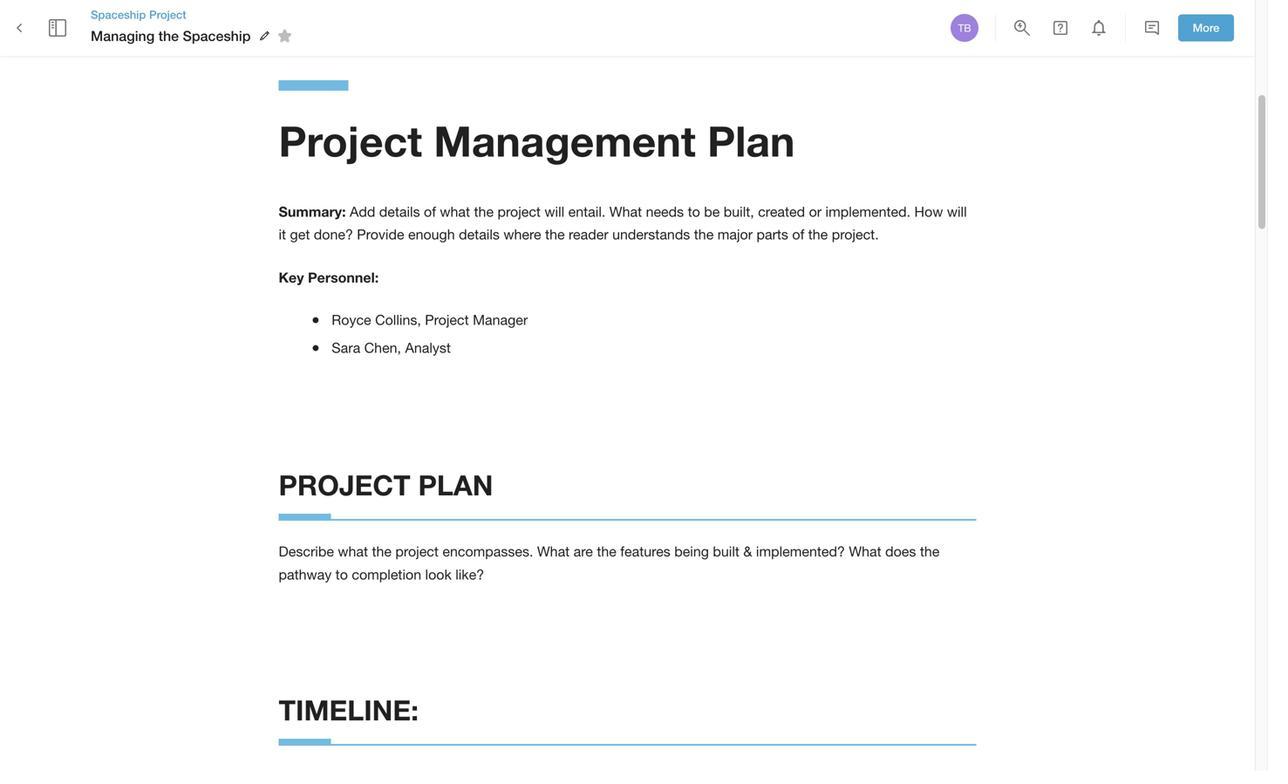 Task type: describe. For each thing, give the bounding box(es) containing it.
project.
[[832, 227, 879, 243]]

1 vertical spatial spaceship
[[183, 27, 251, 44]]

spaceship project
[[91, 8, 186, 21]]

more button
[[1179, 15, 1234, 41]]

analyst
[[405, 340, 451, 356]]

get
[[290, 227, 310, 243]]

plan
[[708, 116, 795, 166]]

add details of what the project will entail. what needs to be built, created or implemented. how will it get done? provide enough details where the reader understands the major parts of the project.
[[279, 203, 971, 243]]

spaceship project link
[[91, 7, 298, 23]]

1 horizontal spatial of
[[792, 227, 805, 243]]

implemented.
[[826, 203, 911, 220]]

being
[[675, 543, 709, 560]]

project inside add details of what the project will entail. what needs to be built, created or implemented. how will it get done? provide enough details where the reader understands the major parts of the project.
[[498, 203, 541, 220]]

royce collins, project manager
[[332, 312, 528, 328]]

manager
[[473, 312, 528, 328]]

describe what the project encompasses. what are the features being built & implemented? what does the pathway to completion look like?
[[279, 543, 944, 583]]

&
[[744, 543, 752, 560]]

0 vertical spatial project
[[149, 8, 186, 21]]

2 will from the left
[[947, 203, 967, 220]]

favorite image
[[274, 25, 295, 46]]

done?
[[314, 227, 353, 243]]

major
[[718, 227, 753, 243]]

1 vertical spatial details
[[459, 227, 500, 243]]

what inside add details of what the project will entail. what needs to be built, created or implemented. how will it get done? provide enough details where the reader understands the major parts of the project.
[[440, 203, 470, 220]]

2 horizontal spatial what
[[849, 543, 882, 560]]

collins,
[[375, 312, 421, 328]]

like?
[[456, 566, 484, 583]]

1 will from the left
[[545, 203, 565, 220]]

to inside add details of what the project will entail. what needs to be built, created or implemented. how will it get done? provide enough details where the reader understands the major parts of the project.
[[688, 203, 700, 220]]

royce
[[332, 312, 371, 328]]

look
[[425, 566, 452, 583]]

0 horizontal spatial details
[[379, 203, 420, 220]]

0 horizontal spatial what
[[537, 543, 570, 560]]

2 vertical spatial project
[[425, 312, 469, 328]]

what inside describe what the project encompasses. what are the features being built & implemented? what does the pathway to completion look like?
[[338, 543, 368, 560]]

pathway
[[279, 566, 332, 583]]

add
[[350, 203, 375, 220]]



Task type: vqa. For each thing, say whether or not it's contained in the screenshot.
the top "Spaceship"
yes



Task type: locate. For each thing, give the bounding box(es) containing it.
chen,
[[364, 340, 401, 356]]

1 vertical spatial of
[[792, 227, 805, 243]]

features
[[621, 543, 671, 560]]

1 horizontal spatial what
[[610, 203, 642, 220]]

describe
[[279, 543, 334, 560]]

entail.
[[569, 203, 606, 220]]

2 horizontal spatial project
[[425, 312, 469, 328]]

project plan
[[279, 469, 493, 502]]

1 horizontal spatial to
[[688, 203, 700, 220]]

project up managing the spaceship at the top of page
[[149, 8, 186, 21]]

sara chen, analyst
[[332, 340, 451, 356]]

of right parts
[[792, 227, 805, 243]]

1 vertical spatial project
[[279, 116, 422, 166]]

1 horizontal spatial project
[[498, 203, 541, 220]]

will
[[545, 203, 565, 220], [947, 203, 967, 220]]

what up completion
[[338, 543, 368, 560]]

spaceship down spaceship project link
[[183, 27, 251, 44]]

0 vertical spatial project
[[498, 203, 541, 220]]

spaceship up managing
[[91, 8, 146, 21]]

project inside describe what the project encompasses. what are the features being built & implemented? what does the pathway to completion look like?
[[396, 543, 439, 560]]

built,
[[724, 203, 754, 220]]

project up add
[[279, 116, 422, 166]]

implemented?
[[756, 543, 845, 560]]

what left are
[[537, 543, 570, 560]]

0 horizontal spatial of
[[424, 203, 436, 220]]

1 horizontal spatial project
[[279, 116, 422, 166]]

0 horizontal spatial to
[[336, 566, 348, 583]]

management
[[434, 116, 696, 166]]

1 vertical spatial project
[[396, 543, 439, 560]]

1 vertical spatial what
[[338, 543, 368, 560]]

managing the spaceship
[[91, 27, 251, 44]]

built
[[713, 543, 740, 560]]

the
[[158, 27, 179, 44], [474, 203, 494, 220], [545, 227, 565, 243], [694, 227, 714, 243], [809, 227, 828, 243], [372, 543, 392, 560], [597, 543, 617, 560], [920, 543, 940, 560]]

sara
[[332, 340, 360, 356]]

timeline:
[[279, 694, 419, 727]]

be
[[704, 203, 720, 220]]

needs
[[646, 203, 684, 220]]

1 horizontal spatial spaceship
[[183, 27, 251, 44]]

0 vertical spatial spaceship
[[91, 8, 146, 21]]

what up enough
[[440, 203, 470, 220]]

0 horizontal spatial spaceship
[[91, 8, 146, 21]]

tb
[[958, 22, 972, 34]]

enough
[[408, 227, 455, 243]]

project
[[149, 8, 186, 21], [279, 116, 422, 166], [425, 312, 469, 328]]

key
[[279, 269, 304, 286]]

1 horizontal spatial details
[[459, 227, 500, 243]]

project up analyst
[[425, 312, 469, 328]]

what inside add details of what the project will entail. what needs to be built, created or implemented. how will it get done? provide enough details where the reader understands the major parts of the project.
[[610, 203, 642, 220]]

of
[[424, 203, 436, 220], [792, 227, 805, 243]]

to
[[688, 203, 700, 220], [336, 566, 348, 583]]

project
[[279, 469, 411, 502]]

details left the where on the left of the page
[[459, 227, 500, 243]]

0 vertical spatial what
[[440, 203, 470, 220]]

personnel:
[[308, 269, 379, 286]]

0 vertical spatial to
[[688, 203, 700, 220]]

completion
[[352, 566, 421, 583]]

summary:
[[279, 203, 346, 220]]

it
[[279, 227, 286, 243]]

what left does
[[849, 543, 882, 560]]

what
[[440, 203, 470, 220], [338, 543, 368, 560]]

does
[[886, 543, 916, 560]]

tb button
[[948, 11, 981, 44]]

will left entail.
[[545, 203, 565, 220]]

project up the where on the left of the page
[[498, 203, 541, 220]]

project
[[498, 203, 541, 220], [396, 543, 439, 560]]

0 horizontal spatial will
[[545, 203, 565, 220]]

1 vertical spatial to
[[336, 566, 348, 583]]

1 horizontal spatial will
[[947, 203, 967, 220]]

0 horizontal spatial project
[[396, 543, 439, 560]]

0 vertical spatial details
[[379, 203, 420, 220]]

what up understands
[[610, 203, 642, 220]]

of up enough
[[424, 203, 436, 220]]

0 horizontal spatial project
[[149, 8, 186, 21]]

key personnel:
[[279, 269, 379, 286]]

parts
[[757, 227, 789, 243]]

to left be
[[688, 203, 700, 220]]

understands
[[613, 227, 690, 243]]

created
[[758, 203, 805, 220]]

what
[[610, 203, 642, 220], [537, 543, 570, 560], [849, 543, 882, 560]]

are
[[574, 543, 593, 560]]

will right how
[[947, 203, 967, 220]]

project management plan
[[279, 116, 795, 166]]

reader
[[569, 227, 609, 243]]

details up provide
[[379, 203, 420, 220]]

plan
[[418, 469, 493, 502]]

0 vertical spatial of
[[424, 203, 436, 220]]

to inside describe what the project encompasses. what are the features being built & implemented? what does the pathway to completion look like?
[[336, 566, 348, 583]]

or
[[809, 203, 822, 220]]

where
[[504, 227, 541, 243]]

provide
[[357, 227, 404, 243]]

details
[[379, 203, 420, 220], [459, 227, 500, 243]]

1 horizontal spatial what
[[440, 203, 470, 220]]

to right the pathway
[[336, 566, 348, 583]]

project up look
[[396, 543, 439, 560]]

spaceship
[[91, 8, 146, 21], [183, 27, 251, 44]]

managing
[[91, 27, 155, 44]]

how
[[915, 203, 943, 220]]

more
[[1193, 21, 1220, 35]]

encompasses.
[[443, 543, 533, 560]]

0 horizontal spatial what
[[338, 543, 368, 560]]



